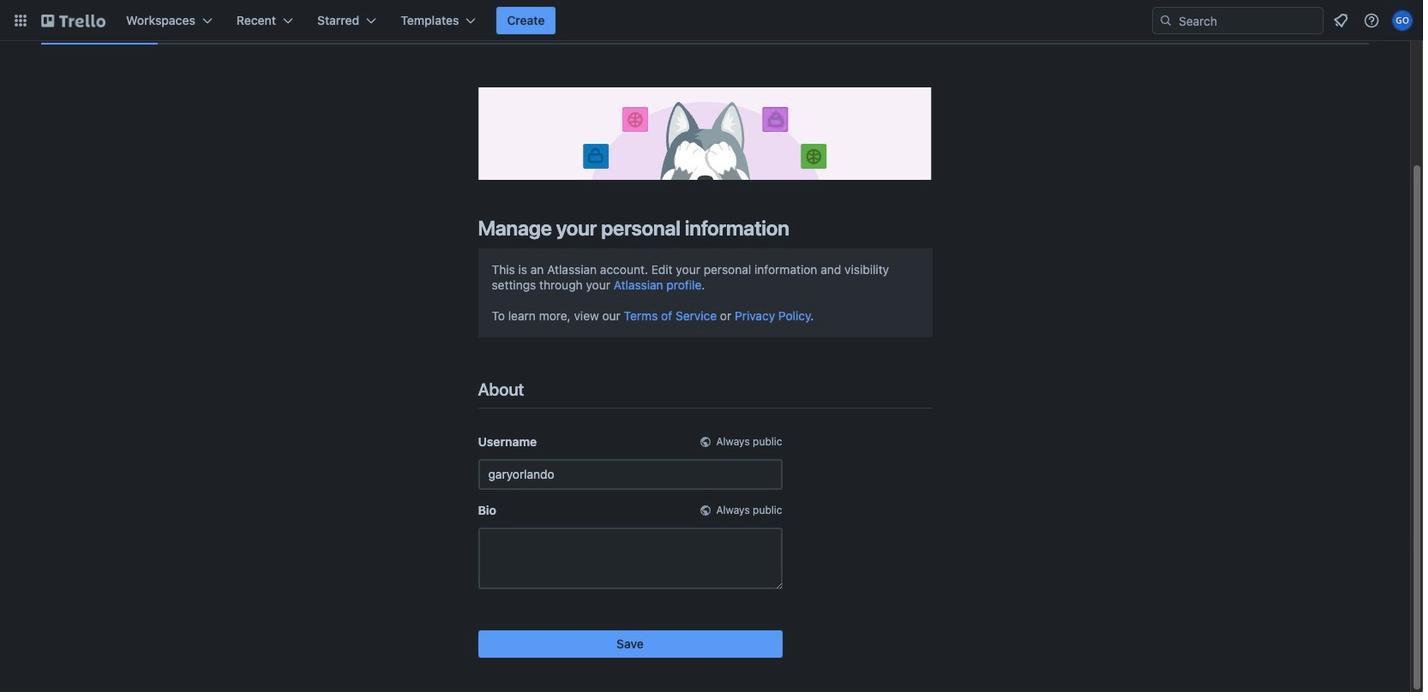 Task type: locate. For each thing, give the bounding box(es) containing it.
None text field
[[478, 459, 782, 490]]

0 notifications image
[[1331, 10, 1351, 31]]

Search field
[[1173, 9, 1323, 33]]

None text field
[[478, 528, 782, 590]]

primary element
[[0, 0, 1423, 41]]



Task type: vqa. For each thing, say whether or not it's contained in the screenshot.
Back to home image
yes



Task type: describe. For each thing, give the bounding box(es) containing it.
back to home image
[[41, 7, 105, 34]]

search image
[[1159, 14, 1173, 27]]

gary orlando (garyorlando) image
[[1392, 10, 1413, 31]]

open information menu image
[[1363, 12, 1380, 29]]



